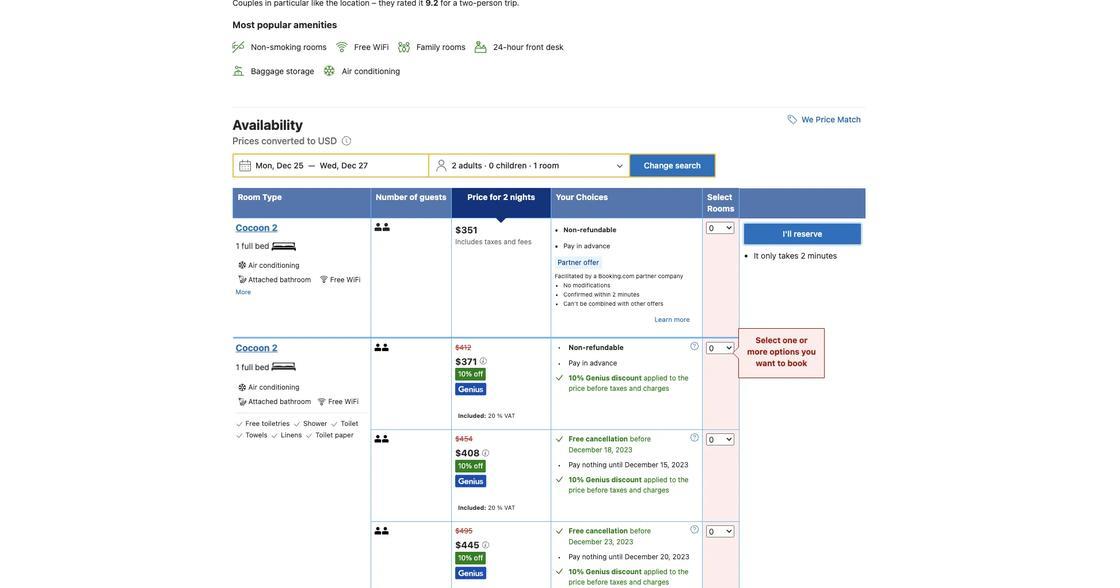 Task type: vqa. For each thing, say whether or not it's contained in the screenshot.
the No parking available.
no



Task type: locate. For each thing, give the bounding box(es) containing it.
applied to the price before taxes and charges for $445
[[569, 568, 689, 587]]

free cancellation up 23,
[[569, 527, 628, 536]]

attached bathroom up toiletries
[[248, 398, 311, 407]]

match
[[837, 114, 861, 124]]

bathroom
[[280, 276, 311, 284], [280, 398, 311, 407]]

taxes up before december 18, 2023 on the bottom of the page
[[610, 384, 627, 393]]

included: for $408
[[458, 505, 486, 512]]

2 until from the top
[[609, 553, 623, 562]]

0 vertical spatial nothing
[[582, 461, 607, 470]]

pay nothing until december 15, 2023
[[569, 461, 689, 470]]

cocoon 2
[[236, 223, 278, 233], [236, 343, 278, 353]]

nothing down the 18,
[[582, 461, 607, 470]]

select inside select rooms
[[707, 192, 732, 202]]

included:
[[458, 413, 486, 420], [458, 505, 486, 512]]

taxes for pay nothing until december 20, 2023
[[610, 579, 627, 587]]

1 vertical spatial full
[[242, 362, 253, 372]]

2023
[[616, 446, 633, 455], [672, 461, 689, 470], [616, 538, 633, 547], [673, 553, 690, 562]]

cancellation up the 18,
[[586, 435, 628, 444]]

1 horizontal spatial select
[[756, 335, 781, 345]]

1 vertical spatial pay in advance
[[569, 359, 617, 368]]

1 vertical spatial 1
[[236, 241, 239, 251]]

free cancellation for $408
[[569, 435, 628, 444]]

pay
[[563, 242, 575, 250], [569, 359, 580, 368], [569, 461, 580, 470], [569, 553, 580, 562]]

2 price from the top
[[569, 487, 585, 495]]

until
[[609, 461, 623, 470], [609, 553, 623, 562]]

before for pay in advance
[[587, 384, 608, 393]]

taxes down pay nothing until december 20, 2023
[[610, 579, 627, 587]]

2 vat from the top
[[504, 505, 515, 512]]

3 10% genius discount from the top
[[569, 568, 642, 577]]

1 horizontal spatial minutes
[[808, 251, 837, 261]]

2 vertical spatial applied to the price before taxes and charges
[[569, 568, 689, 587]]

1 bed from the top
[[255, 241, 269, 251]]

2 full from the top
[[242, 362, 253, 372]]

in for •
[[582, 359, 588, 368]]

1 vertical spatial cocoon
[[236, 343, 270, 353]]

december inside before december 18, 2023
[[569, 446, 602, 455]]

1 20 from the top
[[488, 413, 495, 420]]

cocoon
[[236, 223, 270, 233], [236, 343, 270, 353]]

0 vertical spatial attached bathroom
[[248, 276, 311, 284]]

0 vertical spatial off
[[474, 370, 483, 379]]

off for $445
[[474, 554, 483, 563]]

2 applied from the top
[[644, 476, 668, 485]]

0 vertical spatial more details on meals and payment options image
[[691, 342, 699, 350]]

1 vertical spatial genius
[[586, 476, 610, 485]]

1 vertical spatial more
[[747, 347, 768, 357]]

more details on meals and payment options image
[[691, 342, 699, 350], [691, 434, 699, 442], [691, 526, 699, 534]]

2 10% off from the top
[[458, 462, 483, 471]]

3 • from the top
[[558, 462, 561, 470]]

full
[[242, 241, 253, 251], [242, 362, 253, 372]]

until down 23,
[[609, 553, 623, 562]]

occupancy image
[[375, 223, 383, 231], [375, 436, 382, 443], [382, 528, 390, 535]]

can't
[[563, 300, 578, 307]]

1 vertical spatial bed
[[255, 362, 269, 372]]

2 % from the top
[[497, 505, 503, 512]]

minutes
[[808, 251, 837, 261], [618, 291, 640, 298]]

the for $445
[[678, 568, 689, 577]]

cocoon for first cocoon 2 link from the bottom of the page
[[236, 343, 270, 353]]

0 vertical spatial cancellation
[[586, 435, 628, 444]]

nothing for $445
[[582, 553, 607, 562]]

2 cocoon from the top
[[236, 343, 270, 353]]

1 cocoon from the top
[[236, 223, 270, 233]]

refundable down combined
[[586, 343, 624, 352]]

or
[[799, 335, 808, 345]]

0 vertical spatial included:
[[458, 413, 486, 420]]

0 vertical spatial more
[[674, 316, 690, 323]]

1 vertical spatial attached bathroom
[[248, 398, 311, 407]]

and
[[504, 238, 516, 247], [629, 384, 641, 393], [629, 487, 641, 495], [629, 579, 641, 587]]

2 • from the top
[[558, 359, 561, 368]]

3 applied from the top
[[644, 568, 668, 577]]

1 vertical spatial cocoon 2
[[236, 343, 278, 353]]

10% off down $371
[[458, 370, 483, 379]]

2
[[452, 160, 457, 170], [503, 192, 508, 202], [272, 223, 278, 233], [801, 251, 806, 261], [612, 291, 616, 298], [272, 343, 278, 353]]

included: 20 % vat
[[458, 413, 515, 420], [458, 505, 515, 512]]

most
[[233, 20, 255, 30]]

to inside select one or more options you want to book
[[777, 358, 786, 368]]

2 nothing from the top
[[582, 553, 607, 562]]

2 bed from the top
[[255, 362, 269, 372]]

1 vertical spatial included: 20 % vat
[[458, 505, 515, 512]]

20
[[488, 413, 495, 420], [488, 505, 495, 512]]

• for pay nothing until december 20, 2023
[[558, 554, 561, 562]]

one
[[783, 335, 797, 345]]

december left 23,
[[569, 538, 602, 547]]

1 full bed
[[236, 241, 271, 251], [236, 362, 271, 372]]

2023 up pay nothing until december 20, 2023
[[616, 538, 633, 547]]

3 price from the top
[[569, 579, 585, 587]]

3 off from the top
[[474, 554, 483, 563]]

1 vertical spatial advance
[[590, 359, 617, 368]]

2 vertical spatial 10% off
[[458, 554, 483, 563]]

2 vertical spatial charges
[[643, 579, 669, 587]]

1 until from the top
[[609, 461, 623, 470]]

2 vertical spatial the
[[678, 568, 689, 577]]

until for $445
[[609, 553, 623, 562]]

2 inside no modifications confirmed within 2 minutes can't be combined with other offers
[[612, 291, 616, 298]]

toilet paper
[[315, 431, 354, 440]]

2 20 from the top
[[488, 505, 495, 512]]

1 vat from the top
[[504, 413, 515, 420]]

free cancellation up the 18,
[[569, 435, 628, 444]]

1 vertical spatial cancellation
[[586, 527, 628, 536]]

1 vertical spatial free cancellation
[[569, 527, 628, 536]]

0 vertical spatial included: 20 % vat
[[458, 413, 515, 420]]

free
[[354, 42, 371, 52], [330, 276, 345, 284], [328, 398, 343, 407], [245, 420, 260, 428], [569, 435, 584, 444], [569, 527, 584, 536]]

off down $371
[[474, 370, 483, 379]]

2 1 full bed from the top
[[236, 362, 271, 372]]

before for pay nothing until december 20, 2023
[[587, 579, 608, 587]]

1 vertical spatial until
[[609, 553, 623, 562]]

•
[[558, 343, 561, 352], [558, 359, 561, 368], [558, 462, 561, 470], [558, 554, 561, 562]]

2 10% genius discount from the top
[[569, 476, 642, 485]]

included: 20 % vat for $371
[[458, 413, 515, 420]]

1 vertical spatial minutes
[[618, 291, 640, 298]]

price for $408
[[569, 487, 585, 495]]

2 cancellation from the top
[[586, 527, 628, 536]]

dec left 25
[[277, 160, 292, 170]]

10% off
[[458, 370, 483, 379], [458, 462, 483, 471], [458, 554, 483, 563]]

·
[[484, 160, 487, 170], [529, 160, 531, 170]]

10% off down the $445
[[458, 554, 483, 563]]

included: up $454
[[458, 413, 486, 420]]

vat for $408
[[504, 505, 515, 512]]

$412
[[455, 343, 471, 352]]

toilet
[[341, 420, 358, 428], [315, 431, 333, 440]]

partner
[[636, 273, 656, 280]]

0 horizontal spatial dec
[[277, 160, 292, 170]]

2 charges from the top
[[643, 487, 669, 495]]

0 vertical spatial in
[[577, 242, 582, 250]]

non-refundable up offer
[[563, 226, 617, 234]]

1 vertical spatial price
[[467, 192, 488, 202]]

1 vertical spatial 10% off
[[458, 462, 483, 471]]

choices
[[576, 192, 608, 202]]

minutes inside no modifications confirmed within 2 minutes can't be combined with other offers
[[618, 291, 640, 298]]

minutes down the i'll reserve button
[[808, 251, 837, 261]]

0 vertical spatial 10% off
[[458, 370, 483, 379]]

change
[[644, 160, 673, 170]]

10% off. you're getting a reduced rate because this property is offering a discount.. element down the $445
[[455, 552, 486, 565]]

2 off from the top
[[474, 462, 483, 471]]

cocoon for 2nd cocoon 2 link from the bottom of the page
[[236, 223, 270, 233]]

0 vertical spatial conditioning
[[354, 66, 400, 76]]

number of guests
[[376, 192, 447, 202]]

more right the learn
[[674, 316, 690, 323]]

applied to the price before taxes and charges
[[569, 374, 689, 393], [569, 476, 689, 495], [569, 568, 689, 587]]

1 off from the top
[[474, 370, 483, 379]]

2 · from the left
[[529, 160, 531, 170]]

· left '0'
[[484, 160, 487, 170]]

free cancellation for $445
[[569, 527, 628, 536]]

2 included: from the top
[[458, 505, 486, 512]]

3 more details on meals and payment options image from the top
[[691, 526, 699, 534]]

conditioning for first cocoon 2 link from the bottom of the page
[[259, 384, 299, 392]]

refundable down choices
[[580, 226, 617, 234]]

0 vertical spatial the
[[678, 374, 689, 383]]

included: 20 % vat up $454
[[458, 413, 515, 420]]

december left the 18,
[[569, 446, 602, 455]]

smoking
[[270, 42, 301, 52]]

baggage
[[251, 66, 284, 76]]

2 vertical spatial 10% off. you're getting a reduced rate because this property is offering a discount.. element
[[455, 552, 486, 565]]

2 10% off. you're getting a reduced rate because this property is offering a discount.. element from the top
[[455, 461, 486, 473]]

off for $371
[[474, 370, 483, 379]]

$371
[[455, 357, 479, 367]]

1 vertical spatial 10% off. you're getting a reduced rate because this property is offering a discount.. element
[[455, 461, 486, 473]]

10% off down "$408"
[[458, 462, 483, 471]]

attached up more
[[248, 276, 278, 284]]

10% off. you're getting a reduced rate because this property is offering a discount.. element down $371
[[455, 369, 486, 381]]

2 vertical spatial applied
[[644, 568, 668, 577]]

we price match button
[[783, 109, 866, 130]]

2 discount from the top
[[612, 476, 642, 485]]

1 vertical spatial the
[[678, 476, 689, 485]]

1 vertical spatial cocoon 2 link
[[236, 342, 364, 354]]

1 included: from the top
[[458, 413, 486, 420]]

1 vertical spatial applied
[[644, 476, 668, 485]]

10% off. you're getting a reduced rate because this property is offering a discount.. element for $408
[[455, 461, 486, 473]]

advance for non-refundable
[[584, 242, 610, 250]]

3 the from the top
[[678, 568, 689, 577]]

attached up free toiletries
[[248, 398, 278, 407]]

guests
[[420, 192, 447, 202]]

in
[[577, 242, 582, 250], [582, 359, 588, 368]]

0 vertical spatial air
[[342, 66, 352, 76]]

0 vertical spatial refundable
[[580, 226, 617, 234]]

1 10% off. you're getting a reduced rate because this property is offering a discount.. element from the top
[[455, 369, 486, 381]]

attached
[[248, 276, 278, 284], [248, 398, 278, 407]]

taxes inside $351 includes taxes and fees
[[485, 238, 502, 247]]

nothing
[[582, 461, 607, 470], [582, 553, 607, 562]]

free wifi
[[354, 42, 389, 52], [330, 276, 361, 284], [328, 398, 359, 407]]

off
[[474, 370, 483, 379], [474, 462, 483, 471], [474, 554, 483, 563]]

• for non-refundable
[[558, 343, 561, 352]]

2023 right the 18,
[[616, 446, 633, 455]]

conditioning for 2nd cocoon 2 link from the bottom of the page
[[259, 261, 299, 270]]

1 horizontal spatial rooms
[[442, 42, 466, 52]]

1 vertical spatial conditioning
[[259, 261, 299, 270]]

1 vertical spatial %
[[497, 505, 503, 512]]

0 horizontal spatial select
[[707, 192, 732, 202]]

1 cocoon 2 from the top
[[236, 223, 278, 233]]

1 nothing from the top
[[582, 461, 607, 470]]

1 vertical spatial 20
[[488, 505, 495, 512]]

toilet down the shower at bottom left
[[315, 431, 333, 440]]

desk
[[546, 42, 564, 52]]

for
[[490, 192, 501, 202]]

2023 inside before december 23, 2023
[[616, 538, 633, 547]]

cancellation up 23,
[[586, 527, 628, 536]]

0 vertical spatial %
[[497, 413, 503, 420]]

attached bathroom up more
[[248, 276, 311, 284]]

2 vertical spatial discount
[[612, 568, 642, 577]]

toilet up 'paper'
[[341, 420, 358, 428]]

combined
[[589, 300, 616, 307]]

1 horizontal spatial ·
[[529, 160, 531, 170]]

nothing down 23,
[[582, 553, 607, 562]]

3 genius from the top
[[586, 568, 610, 577]]

0 vertical spatial minutes
[[808, 251, 837, 261]]

non-
[[251, 42, 270, 52], [563, 226, 580, 234], [569, 343, 586, 352]]

0 vertical spatial 20
[[488, 413, 495, 420]]

air up more
[[248, 261, 257, 270]]

more
[[674, 316, 690, 323], [747, 347, 768, 357]]

1 cocoon 2 link from the top
[[236, 222, 364, 234]]

2 free cancellation from the top
[[569, 527, 628, 536]]

baggage storage
[[251, 66, 314, 76]]

converted
[[261, 136, 305, 146]]

0
[[489, 160, 494, 170]]

3 10% off. you're getting a reduced rate because this property is offering a discount.. element from the top
[[455, 552, 486, 565]]

rooms down amenities
[[303, 42, 327, 52]]

taxes for pay nothing until december 15, 2023
[[610, 487, 627, 495]]

air up free toiletries
[[248, 384, 257, 392]]

dec left 27
[[341, 160, 356, 170]]

2 inside button
[[452, 160, 457, 170]]

cancellation
[[586, 435, 628, 444], [586, 527, 628, 536]]

bed up free toiletries
[[255, 362, 269, 372]]

refundable
[[580, 226, 617, 234], [586, 343, 624, 352]]

attached bathroom
[[248, 276, 311, 284], [248, 398, 311, 407]]

select for one
[[756, 335, 781, 345]]

2 applied to the price before taxes and charges from the top
[[569, 476, 689, 495]]

before inside before december 23, 2023
[[630, 527, 651, 536]]

0 vertical spatial 10% off. you're getting a reduced rate because this property is offering a discount.. element
[[455, 369, 486, 381]]

0 horizontal spatial toilet
[[315, 431, 333, 440]]

2 vertical spatial occupancy image
[[382, 528, 390, 535]]

1 horizontal spatial more
[[747, 347, 768, 357]]

room type
[[238, 192, 282, 202]]

price for $445
[[569, 579, 585, 587]]

1 vertical spatial charges
[[643, 487, 669, 495]]

select up the options
[[756, 335, 781, 345]]

bed down room type at the left top of page
[[255, 241, 269, 251]]

0 horizontal spatial ·
[[484, 160, 487, 170]]

select inside select one or more options you want to book
[[756, 335, 781, 345]]

december left 20, on the bottom of page
[[625, 553, 658, 562]]

non- for pay in advance
[[569, 343, 586, 352]]

off down "$408"
[[474, 462, 483, 471]]

4 • from the top
[[558, 554, 561, 562]]

0 vertical spatial 10% genius discount
[[569, 374, 642, 383]]

1 % from the top
[[497, 413, 503, 420]]

1 vertical spatial vat
[[504, 505, 515, 512]]

charges for $408
[[643, 487, 669, 495]]

1 vertical spatial 1 full bed
[[236, 362, 271, 372]]

1 vertical spatial price
[[569, 487, 585, 495]]

discount for $408
[[612, 476, 642, 485]]

price right we
[[816, 114, 835, 124]]

10% off. you're getting a reduced rate because this property is offering a discount.. element down "$408"
[[455, 461, 486, 473]]

1 vertical spatial more details on meals and payment options image
[[691, 434, 699, 442]]

3 applied to the price before taxes and charges from the top
[[569, 568, 689, 587]]

2 the from the top
[[678, 476, 689, 485]]

1 vertical spatial off
[[474, 462, 483, 471]]

more up want
[[747, 347, 768, 357]]

1 10% off from the top
[[458, 370, 483, 379]]

1 · from the left
[[484, 160, 487, 170]]

applied for $408
[[644, 476, 668, 485]]

1 free cancellation from the top
[[569, 435, 628, 444]]

select for rooms
[[707, 192, 732, 202]]

· right children
[[529, 160, 531, 170]]

10% off for $445
[[458, 554, 483, 563]]

0 vertical spatial attached
[[248, 276, 278, 284]]

i'll reserve button
[[744, 224, 861, 244]]

0 vertical spatial charges
[[643, 384, 669, 393]]

$445
[[455, 540, 482, 551]]

1 vertical spatial applied to the price before taxes and charges
[[569, 476, 689, 495]]

0 vertical spatial applied to the price before taxes and charges
[[569, 374, 689, 393]]

included: for $371
[[458, 413, 486, 420]]

it
[[754, 251, 759, 261]]

0 vertical spatial select
[[707, 192, 732, 202]]

minutes up with
[[618, 291, 640, 298]]

taxes right 'includes'
[[485, 238, 502, 247]]

before for pay nothing until december 15, 2023
[[587, 487, 608, 495]]

1 discount from the top
[[612, 374, 642, 383]]

1 • from the top
[[558, 343, 561, 352]]

20 for $371
[[488, 413, 495, 420]]

0 vertical spatial 1 full bed
[[236, 241, 271, 251]]

2 included: 20 % vat from the top
[[458, 505, 515, 512]]

price
[[569, 384, 585, 393], [569, 487, 585, 495], [569, 579, 585, 587]]

2 more details on meals and payment options image from the top
[[691, 434, 699, 442]]

1 attached bathroom from the top
[[248, 276, 311, 284]]

3 discount from the top
[[612, 568, 642, 577]]

0 vertical spatial price
[[569, 384, 585, 393]]

1 more details on meals and payment options image from the top
[[691, 342, 699, 350]]

rooms right 'family'
[[442, 42, 466, 52]]

included: up $495
[[458, 505, 486, 512]]

book
[[788, 358, 807, 368]]

1 horizontal spatial price
[[816, 114, 835, 124]]

wed,
[[320, 160, 339, 170]]

and for pay nothing until december 20, 2023
[[629, 579, 641, 587]]

air conditioning
[[342, 66, 400, 76], [248, 261, 299, 270], [248, 384, 299, 392]]

included: 20 % vat up $495
[[458, 505, 515, 512]]

0 vertical spatial until
[[609, 461, 623, 470]]

10% off. you're getting a reduced rate because this property is offering a discount.. element for $445
[[455, 552, 486, 565]]

• for pay in advance
[[558, 359, 561, 368]]

0 vertical spatial non-
[[251, 42, 270, 52]]

non-refundable down combined
[[569, 343, 624, 352]]

2 vertical spatial air
[[248, 384, 257, 392]]

1 vertical spatial non-
[[563, 226, 580, 234]]

2 vertical spatial more details on meals and payment options image
[[691, 526, 699, 534]]

until down the 18,
[[609, 461, 623, 470]]

mon, dec 25 — wed, dec 27
[[256, 160, 368, 170]]

1
[[533, 160, 537, 170], [236, 241, 239, 251], [236, 362, 239, 372]]

cocoon down room
[[236, 223, 270, 233]]

0 vertical spatial advance
[[584, 242, 610, 250]]

select up rooms
[[707, 192, 732, 202]]

1 vertical spatial bathroom
[[280, 398, 311, 407]]

price left for at left top
[[467, 192, 488, 202]]

3 10% off from the top
[[458, 554, 483, 563]]

1 vertical spatial attached
[[248, 398, 278, 407]]

2 genius from the top
[[586, 476, 610, 485]]

1 vertical spatial select
[[756, 335, 781, 345]]

in for non-refundable
[[577, 242, 582, 250]]

3 charges from the top
[[643, 579, 669, 587]]

non- up 'baggage'
[[251, 42, 270, 52]]

dec
[[277, 160, 292, 170], [341, 160, 356, 170]]

until for $408
[[609, 461, 623, 470]]

10% off. you're getting a reduced rate because this property is offering a discount.. element
[[455, 369, 486, 381], [455, 461, 486, 473], [455, 552, 486, 565]]

cocoon down more
[[236, 343, 270, 353]]

we
[[802, 114, 814, 124]]

2 vertical spatial price
[[569, 579, 585, 587]]

1 horizontal spatial dec
[[341, 160, 356, 170]]

air right storage
[[342, 66, 352, 76]]

2 vertical spatial non-
[[569, 343, 586, 352]]

non- up partner
[[563, 226, 580, 234]]

1 included: 20 % vat from the top
[[458, 413, 515, 420]]

and for pay nothing until december 15, 2023
[[629, 487, 641, 495]]

we price match
[[802, 114, 861, 124]]

2 vertical spatial 10% genius discount
[[569, 568, 642, 577]]

1 horizontal spatial toilet
[[341, 420, 358, 428]]

1 cancellation from the top
[[586, 435, 628, 444]]

non- down be
[[569, 343, 586, 352]]

1 vertical spatial 10% genius discount
[[569, 476, 642, 485]]

$351 includes taxes and fees
[[455, 225, 532, 247]]

free cancellation
[[569, 435, 628, 444], [569, 527, 628, 536]]

taxes down pay nothing until december 15, 2023
[[610, 487, 627, 495]]

the for $408
[[678, 476, 689, 485]]

occupancy image
[[383, 223, 391, 231], [375, 344, 382, 352], [382, 344, 390, 352], [382, 436, 390, 443], [375, 528, 382, 535]]

off down the $445
[[474, 554, 483, 563]]

partner
[[558, 258, 582, 267]]

1 genius from the top
[[586, 374, 610, 383]]

advance
[[584, 242, 610, 250], [590, 359, 617, 368]]



Task type: describe. For each thing, give the bounding box(es) containing it.
1 vertical spatial free wifi
[[330, 276, 361, 284]]

partner offer facilitated by a booking.com partner company
[[555, 258, 683, 280]]

advance for •
[[590, 359, 617, 368]]

2 adults · 0 children · 1 room
[[452, 160, 559, 170]]

company
[[658, 273, 683, 280]]

taxes for pay in advance
[[610, 384, 627, 393]]

charges for $445
[[643, 579, 669, 587]]

2 vertical spatial wifi
[[345, 398, 359, 407]]

1 bathroom from the top
[[280, 276, 311, 284]]

2 vertical spatial free wifi
[[328, 398, 359, 407]]

1 inside button
[[533, 160, 537, 170]]

rooms
[[707, 204, 734, 213]]

1 the from the top
[[678, 374, 689, 383]]

adults
[[459, 160, 482, 170]]

1 10% genius discount from the top
[[569, 374, 642, 383]]

to for pay nothing until december 20, 2023
[[670, 568, 676, 577]]

2 cocoon 2 link from the top
[[236, 342, 364, 354]]

i'll reserve
[[783, 229, 822, 239]]

cancellation for $445
[[586, 527, 628, 536]]

1 rooms from the left
[[303, 42, 327, 52]]

prices
[[233, 136, 259, 146]]

20 for $408
[[488, 505, 495, 512]]

10% off for $371
[[458, 370, 483, 379]]

2023 right 15,
[[672, 461, 689, 470]]

1 vertical spatial occupancy image
[[375, 436, 382, 443]]

before inside before december 18, 2023
[[630, 435, 651, 444]]

offers
[[647, 300, 664, 307]]

% for $371
[[497, 413, 503, 420]]

price for 2 nights
[[467, 192, 535, 202]]

family rooms
[[417, 42, 466, 52]]

cancellation for $408
[[586, 435, 628, 444]]

10% off for $408
[[458, 462, 483, 471]]

more inside select one or more options you want to book
[[747, 347, 768, 357]]

your
[[556, 192, 574, 202]]

2 vertical spatial 1
[[236, 362, 239, 372]]

no
[[563, 282, 571, 289]]

usd
[[318, 136, 337, 146]]

prices converted to usd
[[233, 136, 337, 146]]

applied to the price before taxes and charges for $408
[[569, 476, 689, 495]]

before december 23, 2023
[[569, 527, 651, 547]]

linens
[[281, 431, 302, 440]]

0 horizontal spatial price
[[467, 192, 488, 202]]

select one or more options you want to book
[[747, 335, 816, 368]]

storage
[[286, 66, 314, 76]]

$408
[[455, 448, 482, 459]]

1 full from the top
[[242, 241, 253, 251]]

by
[[585, 273, 592, 280]]

1 vertical spatial wifi
[[347, 276, 361, 284]]

nights
[[510, 192, 535, 202]]

free toiletries
[[245, 420, 290, 428]]

0 horizontal spatial more
[[674, 316, 690, 323]]

mon, dec 25 button
[[251, 155, 308, 176]]

facilitated
[[555, 273, 583, 280]]

2 dec from the left
[[341, 160, 356, 170]]

nothing for $408
[[582, 461, 607, 470]]

1 applied to the price before taxes and charges from the top
[[569, 374, 689, 393]]

to for pay nothing until december 15, 2023
[[670, 476, 676, 485]]

2 rooms from the left
[[442, 42, 466, 52]]

0 vertical spatial non-refundable
[[563, 226, 617, 234]]

type
[[262, 192, 282, 202]]

toiletries
[[262, 420, 290, 428]]

0 vertical spatial free wifi
[[354, 42, 389, 52]]

no modifications confirmed within 2 minutes can't be combined with other offers
[[563, 282, 664, 307]]

hour
[[507, 42, 524, 52]]

within
[[594, 291, 611, 298]]

and inside $351 includes taxes and fees
[[504, 238, 516, 247]]

% for $408
[[497, 505, 503, 512]]

1 dec from the left
[[277, 160, 292, 170]]

december inside before december 23, 2023
[[569, 538, 602, 547]]

it only takes 2 minutes
[[754, 251, 837, 261]]

non-smoking rooms
[[251, 42, 327, 52]]

takes
[[779, 251, 799, 261]]

10% genius discount for $408
[[569, 476, 642, 485]]

booking.com
[[598, 273, 634, 280]]

front
[[526, 42, 544, 52]]

off for $408
[[474, 462, 483, 471]]

1 applied from the top
[[644, 374, 668, 383]]

1 vertical spatial non-refundable
[[569, 343, 624, 352]]

want
[[756, 358, 775, 368]]

learn more
[[655, 316, 690, 323]]

shower
[[303, 420, 327, 428]]

wed, dec 27 button
[[315, 155, 373, 176]]

options
[[770, 347, 800, 357]]

1 vertical spatial refundable
[[586, 343, 624, 352]]

27
[[358, 160, 368, 170]]

genius for $408
[[586, 476, 610, 485]]

1 vertical spatial air conditioning
[[248, 261, 299, 270]]

of
[[410, 192, 418, 202]]

0 vertical spatial wifi
[[373, 42, 389, 52]]

room
[[238, 192, 260, 202]]

with
[[618, 300, 629, 307]]

$454
[[455, 435, 473, 444]]

toilet for toilet
[[341, 420, 358, 428]]

paper
[[335, 431, 354, 440]]

change search button
[[630, 155, 715, 177]]

pay nothing until december 20, 2023
[[569, 553, 690, 562]]

20,
[[660, 553, 671, 562]]

2 adults · 0 children · 1 room button
[[430, 155, 628, 177]]

discount for $445
[[612, 568, 642, 577]]

2 bathroom from the top
[[280, 398, 311, 407]]

23,
[[604, 538, 614, 547]]

family
[[417, 42, 440, 52]]

fees
[[518, 238, 532, 247]]

amenities
[[294, 20, 337, 30]]

a
[[594, 273, 597, 280]]

1 attached from the top
[[248, 276, 278, 284]]

other
[[631, 300, 646, 307]]

non- for free wifi
[[251, 42, 270, 52]]

15,
[[660, 461, 670, 470]]

applied for $445
[[644, 568, 668, 577]]

0 vertical spatial occupancy image
[[375, 223, 383, 231]]

more details on meals and payment options image for $445
[[691, 526, 699, 534]]

1 vertical spatial air
[[248, 261, 257, 270]]

more details on meals and payment options image for $408
[[691, 434, 699, 442]]

availability
[[233, 117, 303, 133]]

towels
[[245, 431, 267, 440]]

1 charges from the top
[[643, 384, 669, 393]]

select rooms
[[707, 192, 734, 213]]

search
[[675, 160, 701, 170]]

pay in advance for non-refundable
[[563, 242, 610, 250]]

$495
[[455, 527, 473, 536]]

included: 20 % vat for $408
[[458, 505, 515, 512]]

pay in advance for •
[[569, 359, 617, 368]]

2 attached bathroom from the top
[[248, 398, 311, 407]]

number
[[376, 192, 408, 202]]

be
[[580, 300, 587, 307]]

modifications
[[573, 282, 610, 289]]

1 price from the top
[[569, 384, 585, 393]]

0 vertical spatial air conditioning
[[342, 66, 400, 76]]

confirmed
[[563, 291, 593, 298]]

most popular amenities
[[233, 20, 337, 30]]

2 vertical spatial air conditioning
[[248, 384, 299, 392]]

2023 right 20, on the bottom of page
[[673, 553, 690, 562]]

toilet for toilet paper
[[315, 431, 333, 440]]

only
[[761, 251, 777, 261]]

1 1 full bed from the top
[[236, 241, 271, 251]]

2 attached from the top
[[248, 398, 278, 407]]

december left 15,
[[625, 461, 658, 470]]

2023 inside before december 18, 2023
[[616, 446, 633, 455]]

you
[[802, 347, 816, 357]]

2 cocoon 2 from the top
[[236, 343, 278, 353]]

genius for $445
[[586, 568, 610, 577]]

24-hour front desk
[[493, 42, 564, 52]]

room
[[539, 160, 559, 170]]

vat for $371
[[504, 413, 515, 420]]

children
[[496, 160, 527, 170]]

and for pay in advance
[[629, 384, 641, 393]]

price inside dropdown button
[[816, 114, 835, 124]]

—
[[308, 160, 315, 170]]

10% genius discount for $445
[[569, 568, 642, 577]]

to for pay in advance
[[670, 374, 676, 383]]

10% off. you're getting a reduced rate because this property is offering a discount.. element for $371
[[455, 369, 486, 381]]

$351
[[455, 225, 478, 235]]

• for pay nothing until december 15, 2023
[[558, 462, 561, 470]]



